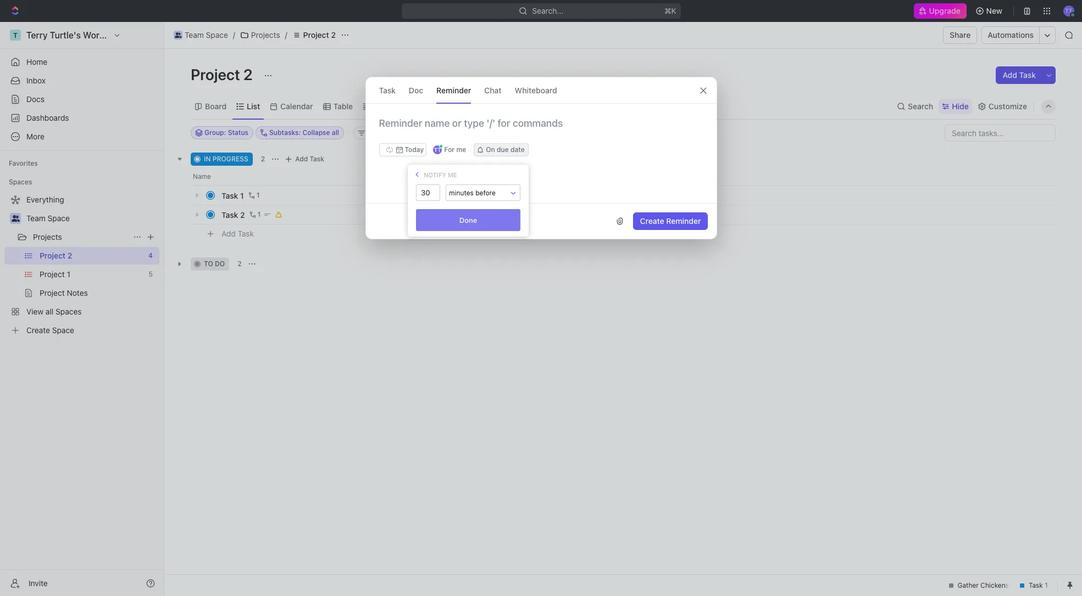 Task type: describe. For each thing, give the bounding box(es) containing it.
share
[[950, 30, 971, 40]]

inbox link
[[4, 72, 159, 90]]

1 horizontal spatial team space link
[[171, 29, 231, 42]]

docs link
[[4, 91, 159, 108]]

customize
[[989, 101, 1027, 111]]

home link
[[4, 53, 159, 71]]

dialog containing task
[[365, 77, 717, 240]]

team inside sidebar navigation
[[26, 214, 46, 223]]

due
[[497, 146, 509, 154]]

in
[[204, 155, 211, 163]]

1 button for 1
[[246, 190, 261, 201]]

progress
[[213, 155, 248, 163]]

list
[[247, 101, 260, 111]]

0 horizontal spatial team space link
[[26, 210, 157, 228]]

docs
[[26, 95, 45, 104]]

1 for task 2
[[258, 210, 261, 219]]

create reminder
[[640, 217, 701, 226]]

Search tasks... text field
[[945, 125, 1055, 141]]

minutes before
[[449, 189, 496, 197]]

0 vertical spatial project 2
[[303, 30, 336, 40]]

add task for the bottom add task button
[[221, 229, 254, 238]]

table link
[[331, 99, 353, 114]]

reminder button
[[436, 77, 471, 103]]

project 2 link
[[289, 29, 339, 42]]

1 / from the left
[[233, 30, 235, 40]]

1 horizontal spatial team space
[[185, 30, 228, 40]]

list link
[[245, 99, 260, 114]]

spaces
[[9, 178, 32, 186]]

task inside dialog
[[379, 85, 396, 95]]

do
[[215, 260, 225, 268]]

2 horizontal spatial add
[[1003, 70, 1017, 80]]

chat button
[[484, 77, 502, 103]]

search...
[[532, 6, 563, 15]]

hide
[[952, 101, 969, 111]]

board
[[205, 101, 227, 111]]

sidebar navigation
[[0, 22, 164, 597]]

1 horizontal spatial add task
[[295, 155, 324, 163]]

gantt link
[[371, 99, 393, 114]]

2 vertical spatial add task button
[[217, 228, 258, 241]]

project inside project 2 link
[[303, 30, 329, 40]]

create reminder button
[[633, 213, 708, 230]]

doc
[[409, 85, 423, 95]]

customize button
[[974, 99, 1031, 114]]

0 horizontal spatial project
[[191, 65, 240, 84]]

⌘k
[[664, 6, 676, 15]]

automations button
[[982, 27, 1039, 43]]

automations
[[988, 30, 1034, 40]]

add task for the topmost add task button
[[1003, 70, 1036, 80]]

team space inside sidebar navigation
[[26, 214, 70, 223]]

1 horizontal spatial team
[[185, 30, 204, 40]]

0 vertical spatial add task button
[[996, 67, 1043, 84]]

Reminder na﻿me or type '/' for commands text field
[[366, 117, 716, 143]]



Task type: locate. For each thing, give the bounding box(es) containing it.
2
[[331, 30, 336, 40], [243, 65, 253, 84], [261, 155, 265, 163], [240, 210, 245, 220], [237, 260, 242, 268]]

0 vertical spatial reminder
[[436, 85, 471, 95]]

1 for task 1
[[256, 191, 260, 200]]

add task button up customize
[[996, 67, 1043, 84]]

1 right "task 2"
[[258, 210, 261, 219]]

project
[[303, 30, 329, 40], [191, 65, 240, 84]]

table
[[333, 101, 353, 111]]

1 button right "task 2"
[[247, 209, 262, 220]]

0 vertical spatial projects
[[251, 30, 280, 40]]

add task up customize
[[1003, 70, 1036, 80]]

reminder inside button
[[666, 217, 701, 226]]

add task
[[1003, 70, 1036, 80], [295, 155, 324, 163], [221, 229, 254, 238]]

1 vertical spatial team
[[26, 214, 46, 223]]

tree containing team space
[[4, 191, 159, 340]]

1 vertical spatial team space link
[[26, 210, 157, 228]]

to
[[204, 260, 213, 268]]

1
[[240, 191, 244, 200], [256, 191, 260, 200], [258, 210, 261, 219]]

0 vertical spatial project
[[303, 30, 329, 40]]

add task button
[[996, 67, 1043, 84], [282, 153, 329, 166], [217, 228, 258, 241]]

add down "task 2"
[[221, 229, 236, 238]]

upgrade
[[930, 6, 961, 15]]

invite
[[29, 579, 48, 588]]

add task button down 'calendar' link at left
[[282, 153, 329, 166]]

team
[[185, 30, 204, 40], [26, 214, 46, 223]]

new
[[986, 6, 1002, 15]]

2 vertical spatial add task
[[221, 229, 254, 238]]

0 vertical spatial space
[[206, 30, 228, 40]]

home
[[26, 57, 47, 67]]

0 horizontal spatial add
[[221, 229, 236, 238]]

0 horizontal spatial add task
[[221, 229, 254, 238]]

projects inside sidebar navigation
[[33, 232, 62, 242]]

1 horizontal spatial project 2
[[303, 30, 336, 40]]

0 horizontal spatial projects link
[[33, 229, 129, 246]]

1 horizontal spatial project
[[303, 30, 329, 40]]

2 / from the left
[[285, 30, 287, 40]]

1 vertical spatial add task button
[[282, 153, 329, 166]]

1 vertical spatial add
[[295, 155, 308, 163]]

search
[[908, 101, 933, 111]]

0 vertical spatial projects link
[[237, 29, 283, 42]]

1 right task 1
[[256, 191, 260, 200]]

projects
[[251, 30, 280, 40], [33, 232, 62, 242]]

dashboards
[[26, 113, 69, 123]]

reminder right "create"
[[666, 217, 701, 226]]

me
[[448, 171, 457, 178]]

board link
[[203, 99, 227, 114]]

0 vertical spatial add
[[1003, 70, 1017, 80]]

add task down calendar
[[295, 155, 324, 163]]

1 up "task 2"
[[240, 191, 244, 200]]

before
[[476, 189, 496, 197]]

task button
[[379, 77, 396, 103]]

calendar link
[[278, 99, 313, 114]]

inbox
[[26, 76, 46, 85]]

add down 'calendar' link at left
[[295, 155, 308, 163]]

minutes
[[449, 189, 474, 197]]

None text field
[[417, 185, 440, 201]]

0 horizontal spatial user group image
[[11, 215, 20, 222]]

1 vertical spatial project
[[191, 65, 240, 84]]

user group image inside sidebar navigation
[[11, 215, 20, 222]]

dialog
[[365, 77, 717, 240]]

add task button down "task 2"
[[217, 228, 258, 241]]

favorites button
[[4, 157, 42, 170]]

reminder right doc
[[436, 85, 471, 95]]

minutes before button
[[446, 185, 520, 202]]

done
[[459, 216, 477, 225]]

1 button for 2
[[247, 209, 262, 220]]

1 vertical spatial user group image
[[11, 215, 20, 222]]

0 horizontal spatial space
[[48, 214, 70, 223]]

on due date
[[486, 146, 525, 154]]

0 horizontal spatial project 2
[[191, 65, 256, 84]]

user group image
[[175, 32, 182, 38], [11, 215, 20, 222]]

team space link
[[171, 29, 231, 42], [26, 210, 157, 228]]

1 vertical spatial project 2
[[191, 65, 256, 84]]

1 vertical spatial team space
[[26, 214, 70, 223]]

done button
[[416, 209, 520, 231]]

0 vertical spatial team space link
[[171, 29, 231, 42]]

1 horizontal spatial /
[[285, 30, 287, 40]]

0 vertical spatial add task
[[1003, 70, 1036, 80]]

tree
[[4, 191, 159, 340]]

upgrade link
[[914, 3, 967, 19]]

project 2
[[303, 30, 336, 40], [191, 65, 256, 84]]

notify
[[424, 171, 446, 178]]

notify me
[[424, 171, 457, 178]]

1 button
[[246, 190, 261, 201], [247, 209, 262, 220]]

date
[[511, 146, 525, 154]]

on
[[486, 146, 495, 154]]

task
[[1019, 70, 1036, 80], [379, 85, 396, 95], [310, 155, 324, 163], [221, 191, 238, 200], [221, 210, 238, 220], [238, 229, 254, 238]]

1 vertical spatial reminder
[[666, 217, 701, 226]]

2 horizontal spatial add task button
[[996, 67, 1043, 84]]

in progress
[[204, 155, 248, 163]]

0 vertical spatial user group image
[[175, 32, 182, 38]]

to do
[[204, 260, 225, 268]]

new button
[[971, 2, 1009, 20]]

1 vertical spatial projects link
[[33, 229, 129, 246]]

1 vertical spatial projects
[[33, 232, 62, 242]]

tree inside sidebar navigation
[[4, 191, 159, 340]]

0 horizontal spatial add task button
[[217, 228, 258, 241]]

add task down "task 2"
[[221, 229, 254, 238]]

on due date button
[[474, 143, 529, 157]]

reminder
[[436, 85, 471, 95], [666, 217, 701, 226]]

projects link
[[237, 29, 283, 42], [33, 229, 129, 246]]

add
[[1003, 70, 1017, 80], [295, 155, 308, 163], [221, 229, 236, 238]]

2 horizontal spatial add task
[[1003, 70, 1036, 80]]

0 horizontal spatial /
[[233, 30, 235, 40]]

1 horizontal spatial projects link
[[237, 29, 283, 42]]

0 vertical spatial 1 button
[[246, 190, 261, 201]]

1 vertical spatial add task
[[295, 155, 324, 163]]

1 vertical spatial 1 button
[[247, 209, 262, 220]]

add up customize
[[1003, 70, 1017, 80]]

create
[[640, 217, 664, 226]]

1 horizontal spatial reminder
[[666, 217, 701, 226]]

whiteboard
[[515, 85, 557, 95]]

1 horizontal spatial add task button
[[282, 153, 329, 166]]

1 horizontal spatial projects
[[251, 30, 280, 40]]

dashboards link
[[4, 109, 159, 127]]

space
[[206, 30, 228, 40], [48, 214, 70, 223]]

chat
[[484, 85, 502, 95]]

0 horizontal spatial team
[[26, 214, 46, 223]]

/
[[233, 30, 235, 40], [285, 30, 287, 40]]

0 horizontal spatial team space
[[26, 214, 70, 223]]

calendar
[[280, 101, 313, 111]]

search button
[[894, 99, 937, 114]]

assignees
[[458, 129, 491, 137]]

1 horizontal spatial add
[[295, 155, 308, 163]]

doc button
[[409, 77, 423, 103]]

hide button
[[939, 99, 972, 114]]

favorites
[[9, 159, 38, 168]]

0 horizontal spatial projects
[[33, 232, 62, 242]]

1 button right task 1
[[246, 190, 261, 201]]

1 vertical spatial space
[[48, 214, 70, 223]]

gantt
[[373, 101, 393, 111]]

1 horizontal spatial user group image
[[175, 32, 182, 38]]

assignees button
[[444, 126, 496, 140]]

whiteboard button
[[515, 77, 557, 103]]

0 vertical spatial team space
[[185, 30, 228, 40]]

0 horizontal spatial reminder
[[436, 85, 471, 95]]

team space
[[185, 30, 228, 40], [26, 214, 70, 223]]

0 vertical spatial team
[[185, 30, 204, 40]]

2 vertical spatial add
[[221, 229, 236, 238]]

1 horizontal spatial space
[[206, 30, 228, 40]]

task 1
[[221, 191, 244, 200]]

space inside sidebar navigation
[[48, 214, 70, 223]]

task 2
[[221, 210, 245, 220]]

share button
[[943, 26, 977, 44]]



Task type: vqa. For each thing, say whether or not it's contained in the screenshot.
View all Spaces's View
no



